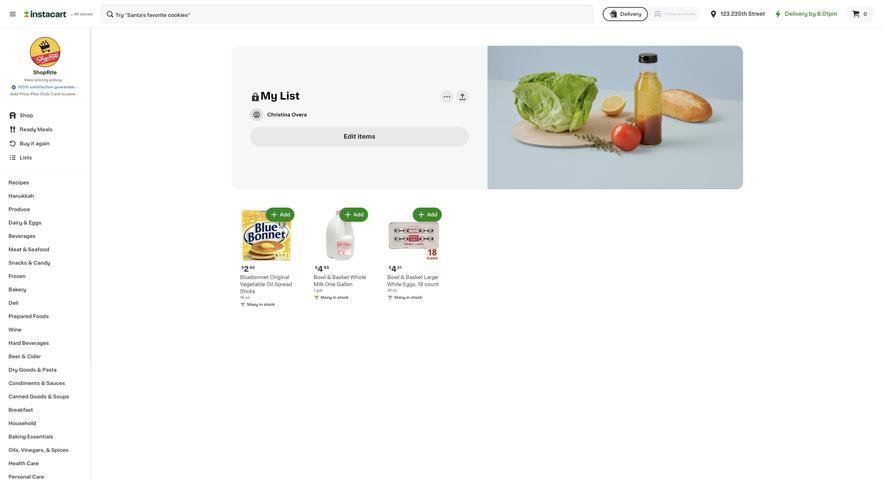 Task type: locate. For each thing, give the bounding box(es) containing it.
personal care
[[8, 475, 44, 480]]

21
[[397, 266, 402, 270]]

& right meat
[[23, 247, 27, 252]]

65
[[250, 266, 255, 270]]

$ 4 43
[[315, 266, 329, 273]]

& for meat & seafood
[[23, 247, 27, 252]]

product group
[[237, 207, 296, 315], [311, 207, 369, 315], [385, 207, 443, 315]]

in down the bluebonnet original vegetable oil spread sticks 16 oz at bottom
[[259, 303, 263, 307]]

hard
[[8, 341, 21, 346]]

lists
[[20, 155, 32, 160]]

1 horizontal spatial $
[[315, 266, 318, 270]]

8:01pm
[[817, 11, 837, 17]]

& left eggs
[[23, 221, 27, 226]]

2 horizontal spatial add button
[[414, 209, 441, 221]]

1 horizontal spatial product group
[[311, 207, 369, 315]]

1 horizontal spatial 4
[[391, 266, 397, 273]]

add
[[10, 92, 18, 96], [280, 213, 290, 218], [353, 213, 364, 218], [427, 213, 437, 218]]

0 vertical spatial goods
[[19, 368, 36, 373]]

list
[[280, 91, 300, 101]]

add button for bowl & basket large white eggs, 18 count
[[414, 209, 441, 221]]

care down the health care link
[[32, 475, 44, 480]]

many in stock down eggs,
[[394, 296, 422, 300]]

shoprite
[[33, 70, 57, 75]]

many down oz
[[247, 303, 258, 307]]

0 vertical spatial 18
[[418, 282, 423, 287]]

large
[[424, 275, 438, 280]]

milk
[[314, 282, 324, 287]]

care for health care
[[27, 462, 39, 467]]

& inside bowl & basket large white eggs, 18 count 18 ct
[[401, 275, 405, 280]]

& left pasta at the bottom
[[37, 368, 41, 373]]

meals
[[37, 127, 53, 132]]

basket up gallon
[[332, 275, 349, 280]]

many down gal
[[321, 296, 332, 300]]

1 horizontal spatial stock
[[337, 296, 349, 300]]

all stores
[[74, 12, 93, 16]]

0 horizontal spatial add button
[[266, 209, 294, 221]]

stock down gallon
[[337, 296, 349, 300]]

$ inside $ 4 21
[[389, 266, 391, 270]]

2 horizontal spatial product group
[[385, 207, 443, 315]]

buy it again
[[20, 141, 50, 146]]

meat
[[8, 247, 22, 252]]

2 horizontal spatial $
[[389, 266, 391, 270]]

stock down bowl & basket large white eggs, 18 count 18 ct
[[411, 296, 422, 300]]

bowl inside bowl & basket whole milk one gallon 1 gal
[[314, 275, 326, 280]]

add button
[[266, 209, 294, 221], [340, 209, 367, 221], [414, 209, 441, 221]]

guarantee
[[54, 85, 75, 89]]

essentials
[[27, 435, 53, 440]]

again
[[36, 141, 50, 146]]

2 horizontal spatial many
[[394, 296, 406, 300]]

& left the sauces
[[41, 381, 45, 386]]

1 vertical spatial goods
[[30, 395, 47, 400]]

1 horizontal spatial delivery
[[785, 11, 808, 17]]

ready meals
[[20, 127, 53, 132]]

basket for 18
[[406, 275, 423, 280]]

beverages down the dairy & eggs
[[8, 234, 35, 239]]

stock for one
[[337, 296, 349, 300]]

Search field
[[102, 5, 593, 23]]

care down the vinegars,
[[27, 462, 39, 467]]

0 horizontal spatial bowl
[[314, 275, 326, 280]]

bowl & basket large white eggs, 18 count 18 ct
[[387, 275, 439, 293]]

basket
[[332, 275, 349, 280], [406, 275, 423, 280]]

0
[[864, 12, 867, 17]]

condiments
[[8, 381, 40, 386]]

add for bowl & basket whole milk one gallon
[[353, 213, 364, 218]]

1 horizontal spatial many in stock
[[321, 296, 349, 300]]

None search field
[[101, 4, 594, 24]]

plus
[[31, 92, 39, 96]]

bowl inside bowl & basket large white eggs, 18 count 18 ct
[[387, 275, 399, 280]]

0 horizontal spatial basket
[[332, 275, 349, 280]]

many in stock down one
[[321, 296, 349, 300]]

many down ct
[[394, 296, 406, 300]]

& for dairy & eggs
[[23, 221, 27, 226]]

many for one
[[321, 296, 332, 300]]

original
[[270, 275, 289, 280]]

0 horizontal spatial stock
[[264, 303, 275, 307]]

household link
[[4, 417, 86, 431]]

oils, vinegars, & spices
[[8, 448, 69, 453]]

basket inside bowl & basket large white eggs, 18 count 18 ct
[[406, 275, 423, 280]]

$ left 43
[[315, 266, 318, 270]]

recipes
[[8, 181, 29, 185]]

& up eggs,
[[401, 275, 405, 280]]

1 product group from the left
[[237, 207, 296, 315]]

items
[[358, 134, 375, 139]]

100%
[[18, 85, 29, 89]]

in for one
[[333, 296, 336, 300]]

basket for gallon
[[332, 275, 349, 280]]

goods for canned
[[30, 395, 47, 400]]

1 $ from the left
[[241, 266, 244, 270]]

bowl for bowl & basket large white eggs, 18 count
[[387, 275, 399, 280]]

& for bowl & basket large white eggs, 18 count 18 ct
[[401, 275, 405, 280]]

123 235th street
[[721, 11, 765, 17]]

1 4 from the left
[[318, 266, 323, 273]]

2 horizontal spatial stock
[[411, 296, 422, 300]]

1 vertical spatial beverages
[[22, 341, 49, 346]]

100% satisfaction guarantee
[[18, 85, 75, 89]]

wine link
[[4, 324, 86, 337]]

bowl up the white at the bottom
[[387, 275, 399, 280]]

0 horizontal spatial product group
[[237, 207, 296, 315]]

4 left 43
[[318, 266, 323, 273]]

delivery inside the 'delivery by 8:01pm' link
[[785, 11, 808, 17]]

1 horizontal spatial 18
[[418, 282, 423, 287]]

many in stock for one
[[321, 296, 349, 300]]

18 left ct
[[387, 289, 392, 293]]

buy
[[20, 141, 30, 146]]

all stores link
[[24, 4, 93, 24]]

$ inside $ 2 65
[[241, 266, 244, 270]]

0 horizontal spatial in
[[259, 303, 263, 307]]

many
[[321, 296, 332, 300], [394, 296, 406, 300], [247, 303, 258, 307]]

$ left 21
[[389, 266, 391, 270]]

2 4 from the left
[[391, 266, 397, 273]]

& left spices
[[46, 448, 50, 453]]

1 add button from the left
[[266, 209, 294, 221]]

1 horizontal spatial many
[[321, 296, 332, 300]]

goods down beer & cider on the left bottom of page
[[19, 368, 36, 373]]

price
[[19, 92, 30, 96]]

2 horizontal spatial many in stock
[[394, 296, 422, 300]]

bluebonnet
[[240, 275, 269, 280]]

0 horizontal spatial 18
[[387, 289, 392, 293]]

0 horizontal spatial $
[[241, 266, 244, 270]]

add for bowl & basket large white eggs, 18 count
[[427, 213, 437, 218]]

& up one
[[327, 275, 331, 280]]

overa
[[292, 112, 307, 117]]

1 basket from the left
[[332, 275, 349, 280]]

1 horizontal spatial in
[[333, 296, 336, 300]]

basket up eggs,
[[406, 275, 423, 280]]

2 add button from the left
[[340, 209, 367, 221]]

4 for bowl & basket large white eggs, 18 count
[[391, 266, 397, 273]]

ct
[[393, 289, 397, 293]]

18 right eggs,
[[418, 282, 423, 287]]

many in stock down oz
[[247, 303, 275, 307]]

& inside bowl & basket whole milk one gallon 1 gal
[[327, 275, 331, 280]]

add for bluebonnet original vegetable oil spread sticks
[[280, 213, 290, 218]]

2 basket from the left
[[406, 275, 423, 280]]

many for eggs,
[[394, 296, 406, 300]]

3 $ from the left
[[389, 266, 391, 270]]

basket inside bowl & basket whole milk one gallon 1 gal
[[332, 275, 349, 280]]

1 vertical spatial 18
[[387, 289, 392, 293]]

cider
[[27, 355, 41, 360]]

1 horizontal spatial bowl
[[387, 275, 399, 280]]

bakery link
[[4, 283, 86, 297]]

1 horizontal spatial basket
[[406, 275, 423, 280]]

3 add button from the left
[[414, 209, 441, 221]]

& for condiments & sauces
[[41, 381, 45, 386]]

$ inside $ 4 43
[[315, 266, 318, 270]]

recipes link
[[4, 176, 86, 190]]

add button for bluebonnet original vegetable oil spread sticks
[[266, 209, 294, 221]]

1 bowl from the left
[[314, 275, 326, 280]]

prepared foods link
[[4, 310, 86, 324]]

christina
[[267, 112, 290, 117]]

0 vertical spatial beverages
[[8, 234, 35, 239]]

1 vertical spatial care
[[32, 475, 44, 480]]

my
[[261, 91, 277, 101]]

0 horizontal spatial 4
[[318, 266, 323, 273]]

2 product group from the left
[[311, 207, 369, 315]]

0 horizontal spatial delivery
[[620, 12, 642, 17]]

goods down condiments & sauces
[[30, 395, 47, 400]]

& left "soups"
[[48, 395, 52, 400]]

health
[[8, 462, 25, 467]]

snacks
[[8, 261, 27, 266]]

0 horizontal spatial many
[[247, 303, 258, 307]]

2 horizontal spatial in
[[406, 296, 410, 300]]

bowl up the milk at the bottom left of the page
[[314, 275, 326, 280]]

beverages up cider
[[22, 341, 49, 346]]

stock down the bluebonnet original vegetable oil spread sticks 16 oz at bottom
[[264, 303, 275, 307]]

& right beer
[[22, 355, 26, 360]]

many in stock
[[321, 296, 349, 300], [394, 296, 422, 300], [247, 303, 275, 307]]

1 horizontal spatial add button
[[340, 209, 367, 221]]

service type group
[[603, 7, 701, 21]]

spread
[[275, 282, 292, 287]]

$ left 65 in the bottom left of the page
[[241, 266, 244, 270]]

bowl
[[314, 275, 326, 280], [387, 275, 399, 280]]

dairy & eggs
[[8, 221, 41, 226]]

0 vertical spatial care
[[27, 462, 39, 467]]

baking essentials link
[[4, 431, 86, 444]]

candy
[[33, 261, 50, 266]]

2 $ from the left
[[315, 266, 318, 270]]

beer
[[8, 355, 20, 360]]

4 for bowl & basket whole milk one gallon
[[318, 266, 323, 273]]

in down one
[[333, 296, 336, 300]]

& left candy
[[28, 261, 32, 266]]

dry goods & pasta
[[8, 368, 57, 373]]

in down eggs,
[[406, 296, 410, 300]]

meat & seafood
[[8, 247, 49, 252]]

breakfast link
[[4, 404, 86, 417]]

canned goods & soups link
[[4, 391, 86, 404]]

delivery inside the delivery button
[[620, 12, 642, 17]]

delivery
[[785, 11, 808, 17], [620, 12, 642, 17]]

0 horizontal spatial many in stock
[[247, 303, 275, 307]]

2 bowl from the left
[[387, 275, 399, 280]]

frozen link
[[4, 270, 86, 283]]

gallon
[[337, 282, 353, 287]]

& for beer & cider
[[22, 355, 26, 360]]

4 left 21
[[391, 266, 397, 273]]

235th
[[731, 11, 747, 17]]



Task type: describe. For each thing, give the bounding box(es) containing it.
view pricing policy link
[[24, 78, 66, 83]]

ready meals button
[[4, 123, 86, 137]]

$ for bowl & basket large white eggs, 18 count
[[389, 266, 391, 270]]

43
[[324, 266, 329, 270]]

stock for eggs,
[[411, 296, 422, 300]]

many for sticks
[[247, 303, 258, 307]]

all
[[74, 12, 79, 16]]

beverages link
[[4, 230, 86, 243]]

personal care link
[[4, 471, 86, 481]]

1
[[314, 289, 315, 293]]

100% satisfaction guarantee button
[[11, 83, 79, 90]]

baking essentials
[[8, 435, 53, 440]]

prepared
[[8, 314, 32, 319]]

& for bowl & basket whole milk one gallon 1 gal
[[327, 275, 331, 280]]

canned
[[8, 395, 28, 400]]

shoprite link
[[29, 37, 60, 76]]

breakfast
[[8, 408, 33, 413]]

one
[[325, 282, 335, 287]]

goods for dry
[[19, 368, 36, 373]]

delivery by 8:01pm link
[[774, 10, 837, 18]]

hard beverages link
[[4, 337, 86, 350]]

personal
[[8, 475, 31, 480]]

meat & seafood link
[[4, 243, 86, 257]]

seafood
[[28, 247, 49, 252]]

bakery
[[8, 288, 26, 293]]

beverages inside hard beverages link
[[22, 341, 49, 346]]

16
[[240, 296, 244, 300]]

club
[[40, 92, 49, 96]]

pasta
[[42, 368, 57, 373]]

health care
[[8, 462, 39, 467]]

canned goods & soups
[[8, 395, 69, 400]]

add button for bowl & basket whole milk one gallon
[[340, 209, 367, 221]]

$ for bluebonnet original vegetable oil spread sticks
[[241, 266, 244, 270]]

oils, vinegars, & spices link
[[4, 444, 86, 458]]

shop link
[[4, 109, 86, 123]]

shoprite logo image
[[29, 37, 60, 68]]

delivery button
[[603, 7, 648, 21]]

care for personal care
[[32, 475, 44, 480]]

foods
[[33, 314, 49, 319]]

stock for sticks
[[264, 303, 275, 307]]

count
[[425, 282, 439, 287]]

delivery for delivery
[[620, 12, 642, 17]]

instacart logo image
[[24, 10, 66, 18]]

satisfaction
[[30, 85, 53, 89]]

white
[[387, 282, 402, 287]]

beer & cider link
[[4, 350, 86, 364]]

3 product group from the left
[[385, 207, 443, 315]]

prepared foods
[[8, 314, 49, 319]]

product group containing 2
[[237, 207, 296, 315]]

vinegars,
[[21, 448, 45, 453]]

it
[[31, 141, 34, 146]]

view
[[24, 78, 34, 82]]

sticks
[[240, 289, 255, 294]]

deli link
[[4, 297, 86, 310]]

oz
[[245, 296, 250, 300]]

bowl for bowl & basket whole milk one gallon
[[314, 275, 326, 280]]

condiments & sauces
[[8, 381, 65, 386]]

sauces
[[46, 381, 65, 386]]

gal
[[316, 289, 322, 293]]

snacks & candy
[[8, 261, 50, 266]]

dry goods & pasta link
[[4, 364, 86, 377]]

ready meals link
[[4, 123, 86, 137]]

hard beverages
[[8, 341, 49, 346]]

frozen
[[8, 274, 26, 279]]

many in stock for sticks
[[247, 303, 275, 307]]

wine
[[8, 328, 21, 333]]

shop
[[20, 113, 33, 118]]

hanukkah
[[8, 194, 34, 199]]

eggs
[[29, 221, 41, 226]]

oils,
[[8, 448, 20, 453]]

$ for bowl & basket whole milk one gallon
[[315, 266, 318, 270]]

street
[[748, 11, 765, 17]]

snacks & candy link
[[4, 257, 86, 270]]

in for eggs,
[[406, 296, 410, 300]]

soups
[[53, 395, 69, 400]]

beverages inside beverages link
[[8, 234, 35, 239]]

ready
[[20, 127, 36, 132]]

delivery for delivery by 8:01pm
[[785, 11, 808, 17]]

produce
[[8, 207, 30, 212]]

in for sticks
[[259, 303, 263, 307]]

deli
[[8, 301, 19, 306]]

dry
[[8, 368, 18, 373]]

save
[[66, 92, 75, 96]]

oil
[[266, 282, 273, 287]]

dairy & eggs link
[[4, 216, 86, 230]]

bluebonnet original vegetable oil spread sticks 16 oz
[[240, 275, 292, 300]]

buy it again link
[[4, 137, 86, 151]]

pricing
[[34, 78, 48, 82]]

view pricing policy
[[24, 78, 62, 82]]

dairy
[[8, 221, 22, 226]]

household
[[8, 422, 36, 427]]

vegetable
[[240, 282, 265, 287]]

& for snacks & candy
[[28, 261, 32, 266]]

condiments & sauces link
[[4, 377, 86, 391]]

lists link
[[4, 151, 86, 165]]

123 235th street button
[[709, 4, 765, 24]]

hanukkah link
[[4, 190, 86, 203]]

many in stock for eggs,
[[394, 296, 422, 300]]

christina overa
[[267, 112, 307, 117]]



Task type: vqa. For each thing, say whether or not it's contained in the screenshot.
topmost Goods
yes



